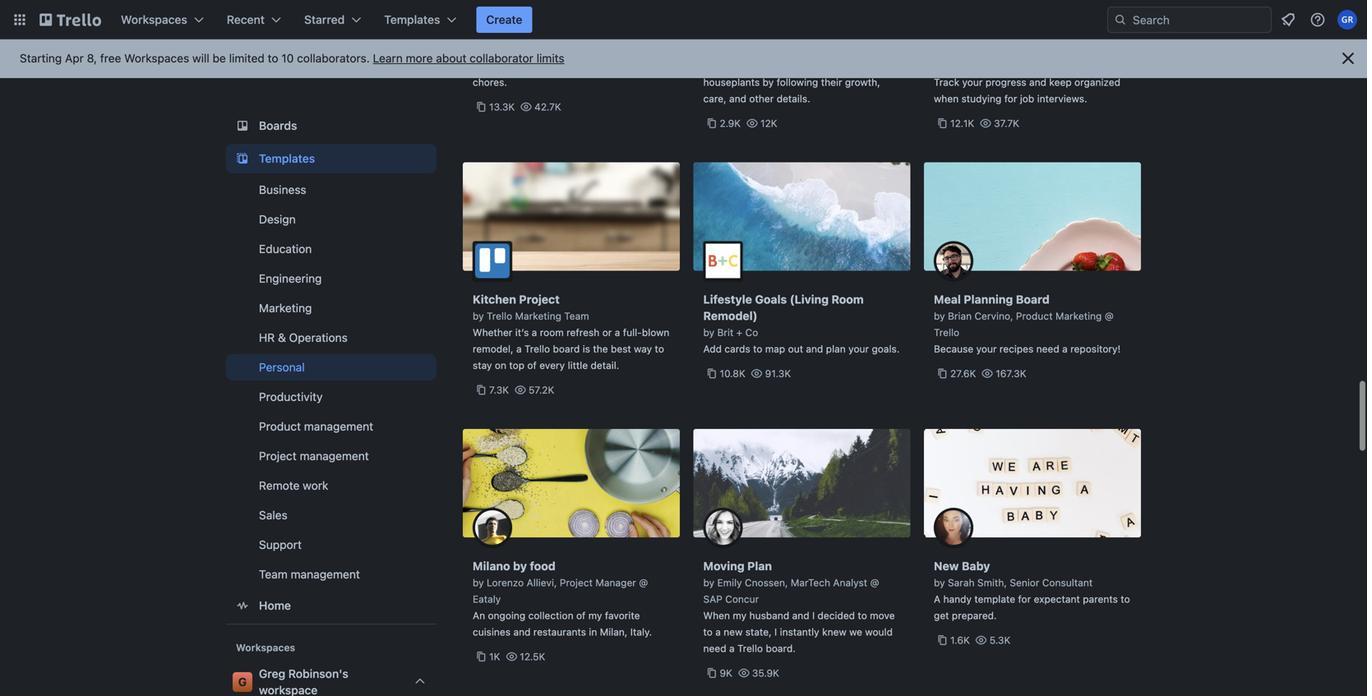 Task type: describe. For each thing, give the bounding box(es) containing it.
1 vertical spatial project
[[259, 449, 297, 463]]

knew
[[822, 627, 847, 638]]

to left 10
[[268, 51, 278, 65]]

little
[[568, 360, 588, 371]]

sarah smith, senior consultant image
[[934, 508, 974, 548]]

cuisines
[[473, 627, 511, 638]]

91.3k
[[765, 368, 791, 379]]

state,
[[746, 627, 772, 638]]

2 vertical spatial workspaces
[[236, 642, 295, 654]]

baby
[[962, 560, 990, 573]]

trello marketing team image
[[473, 241, 512, 281]]

management for team management
[[291, 568, 360, 581]]

37.7k
[[994, 118, 1020, 129]]

a right it's
[[532, 327, 537, 338]]

1 vertical spatial workspaces
[[124, 51, 189, 65]]

27.6k
[[950, 368, 976, 379]]

board
[[1016, 293, 1050, 306]]

workspaces button
[[111, 7, 214, 33]]

board
[[553, 343, 580, 355]]

by up lorenzo
[[513, 560, 527, 573]]

and inside 'milano by food by lorenzo allievi, project manager @ eataly an ongoing collection of my favorite cuisines and restaurants in milan, italy.'
[[513, 627, 531, 638]]

milano
[[473, 560, 510, 573]]

and inside track your progress and keep organized when studying for job interviews.
[[1029, 76, 1047, 88]]

back to home image
[[39, 7, 101, 33]]

lifestyle
[[703, 293, 752, 306]]

by inside the new baby by sarah smith, senior consultant a handy template for expectant parents to get prepared.
[[934, 577, 945, 589]]

templates inside templates 'link'
[[259, 152, 315, 165]]

sarah
[[948, 577, 975, 589]]

keep
[[1049, 76, 1072, 88]]

cards
[[725, 343, 750, 355]]

and inside lifestyle goals (living room remodel) by brit + co add cards to map out and plan your goals.
[[806, 343, 823, 355]]

kitchen project by trello marketing team whether it's a room refresh or a full-blown remodel, a trello board is the best way to stay on top of every little detail.
[[473, 293, 670, 371]]

Search field
[[1127, 7, 1271, 32]]

an inside an easy way to organize your household chores.
[[473, 60, 485, 72]]

expectant
[[1034, 594, 1080, 605]]

1 vertical spatial team
[[259, 568, 288, 581]]

collaborators.
[[297, 51, 370, 65]]

restaurants
[[533, 627, 586, 638]]

collaborator
[[470, 51, 534, 65]]

allievi,
[[527, 577, 557, 589]]

learn more about collaborator limits link
[[373, 51, 565, 65]]

greg robinson's workspace
[[259, 667, 349, 696]]

marketing link
[[226, 295, 437, 321]]

your inside lifestyle goals (living room remodel) by brit + co add cards to map out and plan your goals.
[[849, 343, 869, 355]]

by inside meal planning board by brian cervino, product marketing @ trello because your recipes need a repository!
[[934, 310, 945, 322]]

their
[[821, 76, 842, 88]]

home
[[259, 599, 291, 613]]

lorenzo
[[487, 577, 524, 589]]

need inside meal planning board by brian cervino, product marketing @ trello because your recipes need a repository!
[[1037, 343, 1060, 355]]

brian
[[948, 310, 972, 322]]

remote work
[[259, 479, 328, 493]]

workspaces inside workspaces dropdown button
[[121, 13, 187, 26]]

board image
[[233, 116, 252, 136]]

primary element
[[0, 0, 1367, 39]]

easy
[[488, 60, 509, 72]]

this
[[724, 60, 741, 72]]

room
[[832, 293, 864, 306]]

7.3k
[[489, 384, 509, 396]]

project inside 'milano by food by lorenzo allievi, project manager @ eataly an ongoing collection of my favorite cuisines and restaurants in milan, italy.'
[[560, 577, 593, 589]]

product management
[[259, 420, 373, 433]]

moving
[[703, 560, 745, 573]]

by inside use this template to track your houseplants by following their growth, care, and other details.
[[763, 76, 774, 88]]

product inside meal planning board by brian cervino, product marketing @ trello because your recipes need a repository!
[[1016, 310, 1053, 322]]

g
[[238, 675, 247, 689]]

emily
[[717, 577, 742, 589]]

moving plan by emily cnossen, martech analyst @ sap concur when my husband and i decided to move to a new state, i instantly knew we would need a trello board.
[[703, 560, 895, 654]]

remote
[[259, 479, 300, 493]]

13.3k
[[489, 101, 515, 113]]

is
[[583, 343, 590, 355]]

trello down room
[[525, 343, 550, 355]]

lorenzo allievi, project manager @ eataly image
[[473, 508, 512, 548]]

a left new
[[716, 627, 721, 638]]

blown
[[642, 327, 670, 338]]

marketing inside meal planning board by brian cervino, product marketing @ trello because your recipes need a repository!
[[1056, 310, 1102, 322]]

details.
[[777, 93, 811, 104]]

the
[[593, 343, 608, 355]]

decided
[[818, 610, 855, 622]]

to inside lifestyle goals (living room remodel) by brit + co add cards to map out and plan your goals.
[[753, 343, 763, 355]]

0 horizontal spatial marketing
[[259, 301, 312, 315]]

@ inside moving plan by emily cnossen, martech analyst @ sap concur when my husband and i decided to move to a new state, i instantly knew we would need a trello board.
[[870, 577, 879, 589]]

chores.
[[473, 76, 507, 88]]

support
[[259, 538, 302, 552]]

sap
[[703, 594, 723, 605]]

need inside moving plan by emily cnossen, martech analyst @ sap concur when my husband and i decided to move to a new state, i instantly knew we would need a trello board.
[[703, 643, 726, 654]]

project management
[[259, 449, 369, 463]]

recent
[[227, 13, 265, 26]]

workspace
[[259, 684, 318, 696]]

use this template to track your houseplants by following their growth, care, and other details.
[[703, 60, 880, 104]]

or
[[602, 327, 612, 338]]

collection
[[528, 610, 574, 622]]

team management
[[259, 568, 360, 581]]

repository!
[[1071, 343, 1121, 355]]

trello inside moving plan by emily cnossen, martech analyst @ sap concur when my husband and i decided to move to a new state, i instantly knew we would need a trello board.
[[737, 643, 763, 654]]

more
[[406, 51, 433, 65]]

to inside the new baby by sarah smith, senior consultant a handy template for expectant parents to get prepared.
[[1121, 594, 1130, 605]]

board.
[[766, 643, 796, 654]]

emily cnossen, martech analyst @ sap concur image
[[703, 508, 743, 548]]

interviews.
[[1037, 93, 1087, 104]]

brit + co image
[[703, 241, 743, 281]]

by inside the kitchen project by trello marketing team whether it's a room refresh or a full-blown remodel, a trello board is the best way to stay on top of every little detail.
[[473, 310, 484, 322]]

templates link
[[226, 144, 437, 173]]

top
[[509, 360, 525, 371]]

italy.
[[630, 627, 652, 638]]

of inside 'milano by food by lorenzo allievi, project manager @ eataly an ongoing collection of my favorite cuisines and restaurants in milan, italy.'
[[576, 610, 586, 622]]

project inside the kitchen project by trello marketing team whether it's a room refresh or a full-blown remodel, a trello board is the best way to stay on top of every little detail.
[[519, 293, 560, 306]]

senior
[[1010, 577, 1040, 589]]

for inside the new baby by sarah smith, senior consultant a handy template for expectant parents to get prepared.
[[1018, 594, 1031, 605]]

job
[[1020, 93, 1035, 104]]

10
[[281, 51, 294, 65]]

hr & operations link
[[226, 325, 437, 351]]

way inside an easy way to organize your household chores.
[[512, 60, 530, 72]]

every
[[540, 360, 565, 371]]

templates inside templates dropdown button
[[384, 13, 440, 26]]

0 notifications image
[[1279, 10, 1298, 30]]

@ for milano by food
[[639, 577, 648, 589]]

organize
[[545, 60, 585, 72]]

co
[[745, 327, 758, 338]]

planning
[[964, 293, 1013, 306]]

templates button
[[374, 7, 467, 33]]

1k
[[489, 651, 500, 663]]

team inside the kitchen project by trello marketing team whether it's a room refresh or a full-blown remodel, a trello board is the best way to stay on top of every little detail.
[[564, 310, 589, 322]]

houseplants
[[703, 76, 760, 88]]



Task type: locate. For each thing, give the bounding box(es) containing it.
1 horizontal spatial team
[[564, 310, 589, 322]]

need right "recipes"
[[1037, 343, 1060, 355]]

by up other
[[763, 76, 774, 88]]

search image
[[1114, 13, 1127, 26]]

brit
[[717, 327, 734, 338]]

it's
[[515, 327, 529, 338]]

@ inside 'milano by food by lorenzo allievi, project manager @ eataly an ongoing collection of my favorite cuisines and restaurants in milan, italy.'
[[639, 577, 648, 589]]

@ up repository!
[[1105, 310, 1114, 322]]

get
[[934, 610, 949, 622]]

template inside use this template to track your houseplants by following their growth, care, and other details.
[[744, 60, 785, 72]]

1 vertical spatial i
[[775, 627, 777, 638]]

1 vertical spatial template
[[975, 594, 1016, 605]]

1 vertical spatial for
[[1018, 594, 1031, 605]]

and down ongoing
[[513, 627, 531, 638]]

way
[[512, 60, 530, 72], [634, 343, 652, 355]]

management inside project management link
[[300, 449, 369, 463]]

0 horizontal spatial way
[[512, 60, 530, 72]]

my inside moving plan by emily cnossen, martech analyst @ sap concur when my husband and i decided to move to a new state, i instantly knew we would need a trello board.
[[733, 610, 747, 622]]

project up room
[[519, 293, 560, 306]]

your up studying
[[962, 76, 983, 88]]

team down support
[[259, 568, 288, 581]]

to left map
[[753, 343, 763, 355]]

and up instantly
[[792, 610, 810, 622]]

management down the product management link
[[300, 449, 369, 463]]

meal
[[934, 293, 961, 306]]

hr
[[259, 331, 275, 345]]

10.8k
[[720, 368, 746, 379]]

hr & operations
[[259, 331, 348, 345]]

1 vertical spatial way
[[634, 343, 652, 355]]

of up restaurants
[[576, 610, 586, 622]]

and right out
[[806, 343, 823, 355]]

0 horizontal spatial product
[[259, 420, 301, 433]]

management down support link
[[291, 568, 360, 581]]

marketing inside the kitchen project by trello marketing team whether it's a room refresh or a full-blown remodel, a trello board is the best way to stay on top of every little detail.
[[515, 310, 562, 322]]

0 vertical spatial product
[[1016, 310, 1053, 322]]

2 an from the top
[[473, 610, 485, 622]]

milano by food by lorenzo allievi, project manager @ eataly an ongoing collection of my favorite cuisines and restaurants in milan, italy.
[[473, 560, 652, 638]]

1 horizontal spatial templates
[[384, 13, 440, 26]]

would
[[865, 627, 893, 638]]

home image
[[233, 596, 252, 616]]

marketing up room
[[515, 310, 562, 322]]

@
[[1105, 310, 1114, 322], [639, 577, 648, 589], [870, 577, 879, 589]]

a down new
[[729, 643, 735, 654]]

because
[[934, 343, 974, 355]]

template inside the new baby by sarah smith, senior consultant a handy template for expectant parents to get prepared.
[[975, 594, 1016, 605]]

0 vertical spatial team
[[564, 310, 589, 322]]

1 vertical spatial product
[[259, 420, 301, 433]]

workspaces down workspaces dropdown button
[[124, 51, 189, 65]]

2 vertical spatial project
[[560, 577, 593, 589]]

handy
[[943, 594, 972, 605]]

business
[[259, 183, 306, 197]]

design
[[259, 213, 296, 226]]

0 vertical spatial an
[[473, 60, 485, 72]]

5.3k
[[990, 635, 1011, 646]]

way right easy
[[512, 60, 530, 72]]

templates
[[384, 13, 440, 26], [259, 152, 315, 165]]

by inside moving plan by emily cnossen, martech analyst @ sap concur when my husband and i decided to move to a new state, i instantly knew we would need a trello board.
[[703, 577, 715, 589]]

by up whether
[[473, 310, 484, 322]]

1 vertical spatial templates
[[259, 152, 315, 165]]

my up in
[[589, 610, 602, 622]]

1 horizontal spatial my
[[733, 610, 747, 622]]

growth,
[[845, 76, 880, 88]]

1 horizontal spatial template
[[975, 594, 1016, 605]]

0 horizontal spatial i
[[775, 627, 777, 638]]

by up a at the right of page
[[934, 577, 945, 589]]

way inside the kitchen project by trello marketing team whether it's a room refresh or a full-blown remodel, a trello board is the best way to stay on top of every little detail.
[[634, 343, 652, 355]]

of
[[527, 360, 537, 371], [576, 610, 586, 622]]

move
[[870, 610, 895, 622]]

1 vertical spatial of
[[576, 610, 586, 622]]

team management link
[[226, 562, 437, 588]]

analyst
[[833, 577, 867, 589]]

management down productivity link
[[304, 420, 373, 433]]

management for product management
[[304, 420, 373, 433]]

team up refresh
[[564, 310, 589, 322]]

by inside lifestyle goals (living room remodel) by brit + co add cards to map out and plan your goals.
[[703, 327, 715, 338]]

your inside meal planning board by brian cervino, product marketing @ trello because your recipes need a repository!
[[976, 343, 997, 355]]

will
[[192, 51, 209, 65]]

a left repository!
[[1062, 343, 1068, 355]]

template down smith,
[[975, 594, 1016, 605]]

to inside use this template to track your houseplants by following their growth, care, and other details.
[[788, 60, 797, 72]]

your up their at the right top of the page
[[826, 60, 847, 72]]

detail.
[[591, 360, 619, 371]]

i
[[812, 610, 815, 622], [775, 627, 777, 638]]

0 vertical spatial for
[[1005, 93, 1017, 104]]

0 vertical spatial template
[[744, 60, 785, 72]]

of right top
[[527, 360, 537, 371]]

0 horizontal spatial @
[[639, 577, 648, 589]]

0 horizontal spatial need
[[703, 643, 726, 654]]

1 horizontal spatial product
[[1016, 310, 1053, 322]]

business link
[[226, 177, 437, 203]]

and down the 'houseplants'
[[729, 93, 747, 104]]

2 horizontal spatial marketing
[[1056, 310, 1102, 322]]

for down senior
[[1018, 594, 1031, 605]]

project up remote
[[259, 449, 297, 463]]

home link
[[226, 591, 437, 621]]

2 my from the left
[[733, 610, 747, 622]]

your left "recipes"
[[976, 343, 997, 355]]

templates up business
[[259, 152, 315, 165]]

recipes
[[1000, 343, 1034, 355]]

1 vertical spatial need
[[703, 643, 726, 654]]

my down concur
[[733, 610, 747, 622]]

starting apr 8, free workspaces will be limited to 10 collaborators. learn more about collaborator limits
[[20, 51, 565, 65]]

on
[[495, 360, 506, 371]]

0 vertical spatial workspaces
[[121, 13, 187, 26]]

management for project management
[[300, 449, 369, 463]]

1 vertical spatial management
[[300, 449, 369, 463]]

for inside track your progress and keep organized when studying for job interviews.
[[1005, 93, 1017, 104]]

household
[[611, 60, 660, 72]]

1 horizontal spatial @
[[870, 577, 879, 589]]

greg robinson (gregrobinson96) image
[[1338, 10, 1357, 30]]

your inside use this template to track your houseplants by following their growth, care, and other details.
[[826, 60, 847, 72]]

studying
[[962, 93, 1002, 104]]

new
[[724, 627, 743, 638]]

by left brit
[[703, 327, 715, 338]]

1 horizontal spatial marketing
[[515, 310, 562, 322]]

remodel)
[[703, 309, 758, 323]]

a up top
[[516, 343, 522, 355]]

to left organize
[[533, 60, 542, 72]]

productivity link
[[226, 384, 437, 410]]

trello down state,
[[737, 643, 763, 654]]

meal planning board by brian cervino, product marketing @ trello because your recipes need a repository!
[[934, 293, 1121, 355]]

0 horizontal spatial team
[[259, 568, 288, 581]]

0 vertical spatial i
[[812, 610, 815, 622]]

to down when
[[703, 627, 713, 638]]

8,
[[87, 51, 97, 65]]

template right this
[[744, 60, 785, 72]]

to right parents
[[1121, 594, 1130, 605]]

12k
[[761, 118, 778, 129]]

0 vertical spatial way
[[512, 60, 530, 72]]

0 horizontal spatial my
[[589, 610, 602, 622]]

template board image
[[233, 149, 252, 169]]

apr
[[65, 51, 84, 65]]

project right allievi,
[[560, 577, 593, 589]]

organized
[[1075, 76, 1121, 88]]

(living
[[790, 293, 829, 306]]

templates up more
[[384, 13, 440, 26]]

1 an from the top
[[473, 60, 485, 72]]

trello up because
[[934, 327, 960, 338]]

brian cervino, product marketing @ trello image
[[934, 241, 974, 281]]

i up instantly
[[812, 610, 815, 622]]

other
[[749, 93, 774, 104]]

cnossen,
[[745, 577, 788, 589]]

lifestyle goals (living room remodel) by brit + co add cards to map out and plan your goals.
[[703, 293, 900, 355]]

plan
[[826, 343, 846, 355]]

for
[[1005, 93, 1017, 104], [1018, 594, 1031, 605]]

martech
[[791, 577, 830, 589]]

remote work link
[[226, 473, 437, 499]]

0 horizontal spatial templates
[[259, 152, 315, 165]]

boards
[[259, 119, 297, 132]]

limits
[[537, 51, 565, 65]]

product down productivity
[[259, 420, 301, 433]]

0 horizontal spatial template
[[744, 60, 785, 72]]

whether
[[473, 327, 513, 338]]

product down 'board' at right
[[1016, 310, 1053, 322]]

1 horizontal spatial way
[[634, 343, 652, 355]]

1 horizontal spatial i
[[812, 610, 815, 622]]

by down meal
[[934, 310, 945, 322]]

1 horizontal spatial need
[[1037, 343, 1060, 355]]

marketing up repository!
[[1056, 310, 1102, 322]]

an left easy
[[473, 60, 485, 72]]

when
[[703, 610, 730, 622]]

project management link
[[226, 443, 437, 469]]

concur
[[725, 594, 759, 605]]

track
[[800, 60, 823, 72]]

@ for meal planning board
[[1105, 310, 1114, 322]]

by up sap
[[703, 577, 715, 589]]

project
[[519, 293, 560, 306], [259, 449, 297, 463], [560, 577, 593, 589]]

your
[[588, 60, 608, 72], [826, 60, 847, 72], [962, 76, 983, 88], [849, 343, 869, 355], [976, 343, 997, 355]]

operations
[[289, 331, 348, 345]]

35.9k
[[752, 668, 779, 679]]

an down eataly
[[473, 610, 485, 622]]

map
[[765, 343, 785, 355]]

workspaces up greg
[[236, 642, 295, 654]]

1 my from the left
[[589, 610, 602, 622]]

education
[[259, 242, 312, 256]]

a inside meal planning board by brian cervino, product marketing @ trello because your recipes need a repository!
[[1062, 343, 1068, 355]]

0 vertical spatial templates
[[384, 13, 440, 26]]

and inside use this template to track your houseplants by following their growth, care, and other details.
[[729, 93, 747, 104]]

your inside track your progress and keep organized when studying for job interviews.
[[962, 76, 983, 88]]

my inside 'milano by food by lorenzo allievi, project manager @ eataly an ongoing collection of my favorite cuisines and restaurants in milan, italy.'
[[589, 610, 602, 622]]

2 vertical spatial management
[[291, 568, 360, 581]]

consultant
[[1042, 577, 1093, 589]]

management inside the product management link
[[304, 420, 373, 433]]

42.7k
[[535, 101, 561, 113]]

your right plan
[[849, 343, 869, 355]]

1 horizontal spatial of
[[576, 610, 586, 622]]

@ right the manager
[[639, 577, 648, 589]]

progress
[[986, 76, 1027, 88]]

trello inside meal planning board by brian cervino, product marketing @ trello because your recipes need a repository!
[[934, 327, 960, 338]]

0 horizontal spatial of
[[527, 360, 537, 371]]

way down full- at the top left
[[634, 343, 652, 355]]

to inside the kitchen project by trello marketing team whether it's a room refresh or a full-blown remodel, a trello board is the best way to stay on top of every little detail.
[[655, 343, 664, 355]]

2 horizontal spatial @
[[1105, 310, 1114, 322]]

0 vertical spatial management
[[304, 420, 373, 433]]

to up following
[[788, 60, 797, 72]]

marketing up &
[[259, 301, 312, 315]]

to inside an easy way to organize your household chores.
[[533, 60, 542, 72]]

instantly
[[780, 627, 820, 638]]

to up "we"
[[858, 610, 867, 622]]

0 vertical spatial of
[[527, 360, 537, 371]]

an
[[473, 60, 485, 72], [473, 610, 485, 622]]

@ right 'analyst'
[[870, 577, 879, 589]]

stay
[[473, 360, 492, 371]]

robinson's
[[288, 667, 349, 681]]

0 horizontal spatial for
[[1005, 93, 1017, 104]]

and inside moving plan by emily cnossen, martech analyst @ sap concur when my husband and i decided to move to a new state, i instantly knew we would need a trello board.
[[792, 610, 810, 622]]

trello down kitchen
[[487, 310, 512, 322]]

for left job
[[1005, 93, 1017, 104]]

track your progress and keep organized when studying for job interviews.
[[934, 76, 1121, 104]]

your right organize
[[588, 60, 608, 72]]

need down new
[[703, 643, 726, 654]]

0 vertical spatial project
[[519, 293, 560, 306]]

your inside an easy way to organize your household chores.
[[588, 60, 608, 72]]

support link
[[226, 532, 437, 558]]

of inside the kitchen project by trello marketing team whether it's a room refresh or a full-blown remodel, a trello board is the best way to stay on top of every little detail.
[[527, 360, 537, 371]]

starred
[[304, 13, 345, 26]]

ongoing
[[488, 610, 526, 622]]

by up eataly
[[473, 577, 484, 589]]

@ inside meal planning board by brian cervino, product marketing @ trello because your recipes need a repository!
[[1105, 310, 1114, 322]]

use
[[703, 60, 721, 72]]

an inside 'milano by food by lorenzo allievi, project manager @ eataly an ongoing collection of my favorite cuisines and restaurants in milan, italy.'
[[473, 610, 485, 622]]

and up job
[[1029, 76, 1047, 88]]

goals.
[[872, 343, 900, 355]]

a right 'or'
[[615, 327, 620, 338]]

i up board.
[[775, 627, 777, 638]]

management inside team management link
[[291, 568, 360, 581]]

template
[[744, 60, 785, 72], [975, 594, 1016, 605]]

open information menu image
[[1310, 12, 1326, 28]]

personal
[[259, 361, 305, 374]]

add
[[703, 343, 722, 355]]

workspaces up free
[[121, 13, 187, 26]]

greg
[[259, 667, 285, 681]]

1 vertical spatial an
[[473, 610, 485, 622]]

kitchen
[[473, 293, 516, 306]]

0 vertical spatial need
[[1037, 343, 1060, 355]]

to down blown
[[655, 343, 664, 355]]

1 horizontal spatial for
[[1018, 594, 1031, 605]]



Task type: vqa. For each thing, say whether or not it's contained in the screenshot.
leftmost Product
yes



